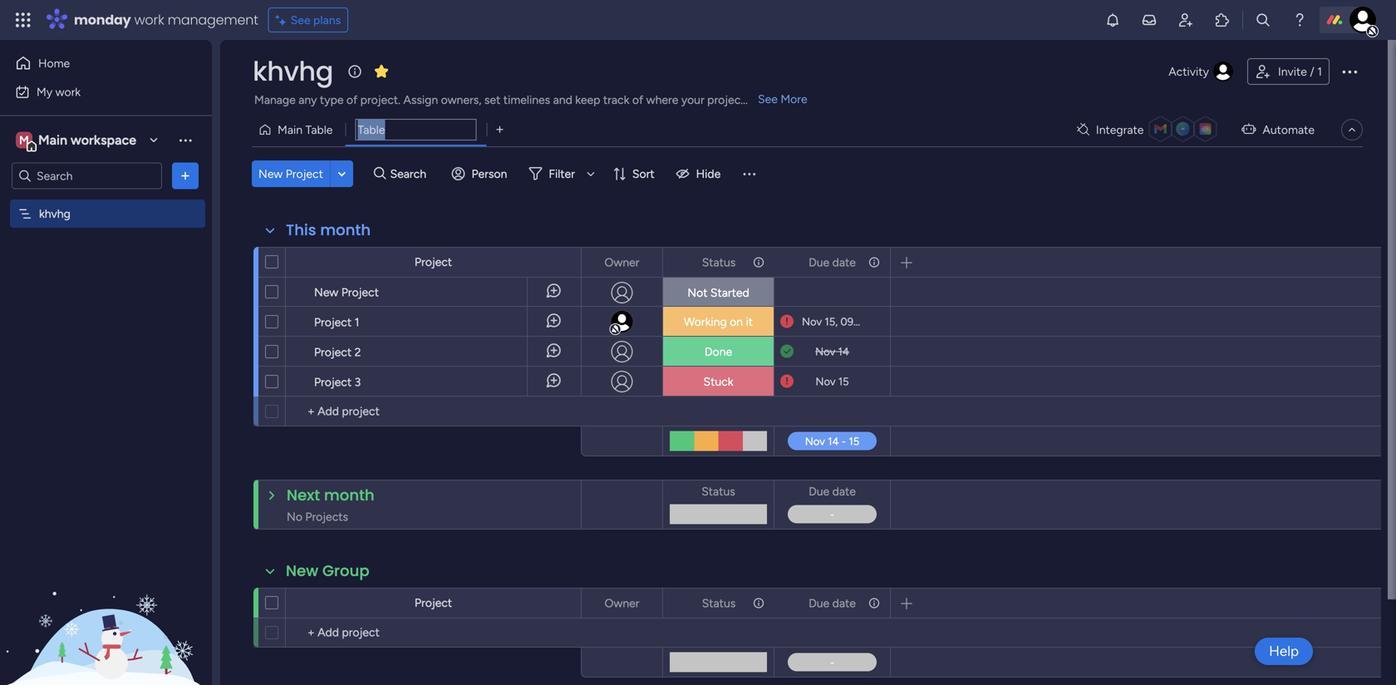 Task type: vqa. For each thing, say whether or not it's contained in the screenshot.
khvhg "field"
yes



Task type: describe. For each thing, give the bounding box(es) containing it.
collapse board header image
[[1346, 123, 1360, 136]]

status field for first column information image
[[698, 253, 740, 271]]

khvhg field
[[249, 53, 338, 90]]

month for this month
[[320, 220, 371, 241]]

help image
[[1292, 12, 1309, 28]]

month for next month
[[324, 485, 375, 506]]

3 date from the top
[[833, 596, 856, 610]]

started
[[711, 286, 750, 300]]

owner for first owner "field" from the top of the page
[[605, 255, 640, 269]]

1 date from the top
[[833, 255, 856, 269]]

khvhg list box
[[0, 196, 212, 452]]

on
[[730, 315, 743, 329]]

1 of from the left
[[347, 93, 358, 107]]

my work
[[37, 85, 81, 99]]

v2 overdue deadline image
[[781, 314, 794, 330]]

1 due date from the top
[[809, 255, 856, 269]]

dapulse integrations image
[[1078, 123, 1090, 136]]

1 vertical spatial 1
[[355, 315, 360, 329]]

main workspace
[[38, 132, 136, 148]]

project 3
[[314, 375, 361, 389]]

add view image
[[497, 124, 503, 136]]

hide
[[697, 167, 721, 181]]

lottie animation image
[[0, 517, 212, 685]]

monday work management
[[74, 10, 258, 29]]

1 horizontal spatial khvhg
[[253, 53, 333, 90]]

workspace options image
[[177, 132, 194, 148]]

see for see more
[[758, 92, 778, 106]]

invite members image
[[1178, 12, 1195, 28]]

more
[[781, 92, 808, 106]]

project
[[708, 93, 746, 107]]

3 due date field from the top
[[805, 594, 861, 612]]

project.
[[361, 93, 401, 107]]

am
[[873, 315, 890, 328]]

status for 2nd column information image
[[702, 596, 736, 610]]

group
[[323, 560, 370, 582]]

1 + add project text field from the top
[[294, 402, 574, 422]]

09:00
[[841, 315, 871, 328]]

3 due date from the top
[[809, 596, 856, 610]]

main table button
[[252, 116, 345, 143]]

sort
[[633, 167, 655, 181]]

help
[[1270, 643, 1300, 660]]

2 owner field from the top
[[601, 594, 644, 612]]

due for 3rd the due date field from the top of the page
[[809, 596, 830, 610]]

2 + add project text field from the top
[[294, 623, 574, 643]]

nov 15, 09:00 am
[[802, 315, 890, 328]]

monday
[[74, 10, 131, 29]]

see more link
[[757, 91, 810, 107]]

due for second the due date field from the top
[[809, 484, 830, 499]]

2 status from the top
[[702, 484, 736, 499]]

see more
[[758, 92, 808, 106]]

invite
[[1279, 64, 1308, 79]]

v2 search image
[[374, 164, 386, 183]]

new inside button
[[259, 167, 283, 181]]

gary orlando image
[[1350, 7, 1377, 33]]

automate
[[1263, 123, 1315, 137]]

project 2
[[314, 345, 361, 359]]

nov 15
[[816, 375, 850, 388]]

apps image
[[1215, 12, 1231, 28]]

status for first column information image
[[702, 255, 736, 269]]

2 status field from the top
[[698, 482, 740, 501]]

main table
[[278, 123, 333, 137]]

remove from favorites image
[[373, 63, 390, 79]]

stands.
[[748, 93, 785, 107]]

home
[[38, 56, 70, 70]]

my work button
[[10, 79, 179, 105]]

your
[[682, 93, 705, 107]]

new project button
[[252, 160, 330, 187]]

filter
[[549, 167, 575, 181]]

arrow down image
[[581, 164, 601, 184]]

timelines
[[504, 93, 551, 107]]

2 due date from the top
[[809, 484, 856, 499]]

1 owner field from the top
[[601, 253, 644, 271]]

help button
[[1256, 638, 1314, 665]]

see plans
[[291, 13, 341, 27]]

it
[[746, 315, 753, 329]]

filter button
[[522, 160, 601, 187]]

work for monday
[[134, 10, 164, 29]]

working on it
[[684, 315, 753, 329]]

set
[[485, 93, 501, 107]]

show board description image
[[345, 63, 365, 80]]

next
[[287, 485, 320, 506]]

2 column information image from the top
[[753, 597, 766, 610]]

3
[[355, 375, 361, 389]]

invite / 1 button
[[1248, 58, 1330, 85]]

1 vertical spatial new
[[314, 285, 339, 299]]

v2 done deadline image
[[781, 344, 794, 360]]

plans
[[314, 13, 341, 27]]

done
[[705, 345, 733, 359]]

2
[[355, 345, 361, 359]]

2 of from the left
[[633, 93, 644, 107]]

invite / 1
[[1279, 64, 1323, 79]]

table
[[306, 123, 333, 137]]

project 1
[[314, 315, 360, 329]]

not started
[[688, 286, 750, 300]]



Task type: locate. For each thing, give the bounding box(es) containing it.
management
[[168, 10, 258, 29]]

this month
[[286, 220, 371, 241]]

column information image for 1st the due date field from the top of the page
[[868, 256, 881, 269]]

1 column information image from the top
[[753, 256, 766, 269]]

0 horizontal spatial of
[[347, 93, 358, 107]]

1 due date field from the top
[[805, 253, 861, 271]]

main inside button
[[278, 123, 303, 137]]

nov for nov 14
[[816, 345, 836, 358]]

see left more
[[758, 92, 778, 106]]

date
[[833, 255, 856, 269], [833, 484, 856, 499], [833, 596, 856, 610]]

Due date field
[[805, 253, 861, 271], [805, 482, 861, 501], [805, 594, 861, 612]]

1 vertical spatial month
[[324, 485, 375, 506]]

home button
[[10, 50, 179, 77]]

0 vertical spatial khvhg
[[253, 53, 333, 90]]

1
[[1318, 64, 1323, 79], [355, 315, 360, 329]]

0 vertical spatial new
[[259, 167, 283, 181]]

khvhg up any
[[253, 53, 333, 90]]

see inside see plans 'button'
[[291, 13, 311, 27]]

work inside the my work button
[[55, 85, 81, 99]]

workspace
[[71, 132, 136, 148]]

any
[[299, 93, 317, 107]]

option
[[0, 199, 212, 202]]

main inside workspace selection element
[[38, 132, 67, 148]]

2 vertical spatial due date
[[809, 596, 856, 610]]

workspace selection element
[[16, 130, 139, 152]]

2 vertical spatial nov
[[816, 375, 836, 388]]

options image
[[1340, 62, 1360, 81], [752, 248, 763, 276], [867, 248, 879, 276], [867, 589, 879, 617]]

0 vertical spatial 1
[[1318, 64, 1323, 79]]

0 vertical spatial new project
[[259, 167, 323, 181]]

15,
[[825, 315, 838, 328]]

status
[[702, 255, 736, 269], [702, 484, 736, 499], [702, 596, 736, 610]]

activity
[[1169, 64, 1210, 79]]

0 vertical spatial column information image
[[868, 256, 881, 269]]

1 up 2
[[355, 315, 360, 329]]

autopilot image
[[1243, 118, 1257, 139]]

1 vertical spatial owner field
[[601, 594, 644, 612]]

new group
[[286, 560, 370, 582]]

1 vertical spatial status field
[[698, 482, 740, 501]]

owner for 1st owner "field" from the bottom of the page
[[605, 596, 640, 610]]

1 vertical spatial khvhg
[[39, 207, 71, 221]]

inbox image
[[1142, 12, 1158, 28]]

3 due from the top
[[809, 596, 830, 610]]

nov 14
[[816, 345, 850, 358]]

column information image for 3rd the due date field from the top of the page
[[868, 597, 881, 610]]

This month field
[[282, 220, 375, 241]]

manage any type of project. assign owners, set timelines and keep track of where your project stands.
[[254, 93, 785, 107]]

next month
[[287, 485, 375, 506]]

khvhg down search in workspace field
[[39, 207, 71, 221]]

1 inside invite / 1 button
[[1318, 64, 1323, 79]]

0 vertical spatial date
[[833, 255, 856, 269]]

see plans button
[[268, 7, 349, 32]]

month inside 'field'
[[320, 220, 371, 241]]

1 status field from the top
[[698, 253, 740, 271]]

2 vertical spatial new
[[286, 560, 319, 582]]

activity button
[[1163, 58, 1241, 85]]

New Group field
[[282, 560, 374, 582]]

2 vertical spatial date
[[833, 596, 856, 610]]

0 vertical spatial status field
[[698, 253, 740, 271]]

work
[[134, 10, 164, 29], [55, 85, 81, 99]]

1 horizontal spatial of
[[633, 93, 644, 107]]

month right next
[[324, 485, 375, 506]]

angle down image
[[338, 168, 346, 180]]

15
[[839, 375, 850, 388]]

integrate
[[1097, 123, 1145, 137]]

main right the workspace image
[[38, 132, 67, 148]]

this
[[286, 220, 316, 241]]

new down main table button
[[259, 167, 283, 181]]

keep
[[576, 93, 601, 107]]

2 due date field from the top
[[805, 482, 861, 501]]

new inside field
[[286, 560, 319, 582]]

+ Add project text field
[[294, 402, 574, 422], [294, 623, 574, 643]]

work right monday
[[134, 10, 164, 29]]

new
[[259, 167, 283, 181], [314, 285, 339, 299], [286, 560, 319, 582]]

0 vertical spatial owner
[[605, 255, 640, 269]]

14
[[839, 345, 850, 358]]

m
[[19, 133, 29, 147]]

month inside field
[[324, 485, 375, 506]]

1 horizontal spatial 1
[[1318, 64, 1323, 79]]

nov left 15
[[816, 375, 836, 388]]

1 horizontal spatial work
[[134, 10, 164, 29]]

2 vertical spatial status field
[[698, 594, 740, 612]]

see left plans
[[291, 13, 311, 27]]

my
[[37, 85, 53, 99]]

status field for 2nd column information image
[[698, 594, 740, 612]]

menu image
[[741, 165, 758, 182]]

1 vertical spatial new project
[[314, 285, 379, 299]]

Search field
[[386, 162, 436, 185]]

of right track
[[633, 93, 644, 107]]

sort button
[[606, 160, 665, 187]]

0 horizontal spatial main
[[38, 132, 67, 148]]

work for my
[[55, 85, 81, 99]]

workspace image
[[16, 131, 32, 149]]

column information image
[[753, 256, 766, 269], [753, 597, 766, 610]]

1 vertical spatial see
[[758, 92, 778, 106]]

owner
[[605, 255, 640, 269], [605, 596, 640, 610]]

type
[[320, 93, 344, 107]]

None field
[[355, 119, 477, 141]]

manage
[[254, 93, 296, 107]]

0 horizontal spatial 1
[[355, 315, 360, 329]]

0 vertical spatial due date
[[809, 255, 856, 269]]

lottie animation element
[[0, 517, 212, 685]]

2 vertical spatial due date field
[[805, 594, 861, 612]]

nov left 14
[[816, 345, 836, 358]]

0 horizontal spatial work
[[55, 85, 81, 99]]

track
[[604, 93, 630, 107]]

1 vertical spatial nov
[[816, 345, 836, 358]]

0 horizontal spatial see
[[291, 13, 311, 27]]

main left table at the top left
[[278, 123, 303, 137]]

owners,
[[441, 93, 482, 107]]

new project inside button
[[259, 167, 323, 181]]

khvhg inside list box
[[39, 207, 71, 221]]

person button
[[445, 160, 518, 187]]

project inside button
[[286, 167, 323, 181]]

main for main table
[[278, 123, 303, 137]]

1 vertical spatial column information image
[[753, 597, 766, 610]]

working
[[684, 315, 727, 329]]

1 vertical spatial due
[[809, 484, 830, 499]]

stuck
[[704, 375, 734, 389]]

khvhg
[[253, 53, 333, 90], [39, 207, 71, 221]]

notifications image
[[1105, 12, 1122, 28]]

due for 1st the due date field from the top of the page
[[809, 255, 830, 269]]

1 right /
[[1318, 64, 1323, 79]]

1 status from the top
[[702, 255, 736, 269]]

nov for nov 15, 09:00 am
[[802, 315, 823, 328]]

where
[[647, 93, 679, 107]]

nov left 15,
[[802, 315, 823, 328]]

and
[[553, 93, 573, 107]]

new project up "project 1"
[[314, 285, 379, 299]]

person
[[472, 167, 508, 181]]

main
[[278, 123, 303, 137], [38, 132, 67, 148]]

options image
[[177, 168, 194, 184], [639, 248, 651, 276], [639, 589, 651, 617], [752, 589, 763, 617]]

1 vertical spatial owner
[[605, 596, 640, 610]]

0 vertical spatial due date field
[[805, 253, 861, 271]]

see inside see more link
[[758, 92, 778, 106]]

1 vertical spatial + add project text field
[[294, 623, 574, 643]]

1 due from the top
[[809, 255, 830, 269]]

1 horizontal spatial see
[[758, 92, 778, 106]]

0 vertical spatial owner field
[[601, 253, 644, 271]]

Status field
[[698, 253, 740, 271], [698, 482, 740, 501], [698, 594, 740, 612]]

v2 overdue deadline image
[[781, 374, 794, 390]]

new project down main table button
[[259, 167, 323, 181]]

0 vertical spatial month
[[320, 220, 371, 241]]

/
[[1311, 64, 1315, 79]]

2 owner from the top
[[605, 596, 640, 610]]

new up "project 1"
[[314, 285, 339, 299]]

3 status from the top
[[702, 596, 736, 610]]

2 column information image from the top
[[868, 597, 881, 610]]

1 vertical spatial due date field
[[805, 482, 861, 501]]

see for see plans
[[291, 13, 311, 27]]

nov
[[802, 315, 823, 328], [816, 345, 836, 358], [816, 375, 836, 388]]

1 owner from the top
[[605, 255, 640, 269]]

nov for nov 15
[[816, 375, 836, 388]]

0 vertical spatial work
[[134, 10, 164, 29]]

0 vertical spatial status
[[702, 255, 736, 269]]

column information image
[[868, 256, 881, 269], [868, 597, 881, 610]]

see
[[291, 13, 311, 27], [758, 92, 778, 106]]

of right type
[[347, 93, 358, 107]]

0 vertical spatial column information image
[[753, 256, 766, 269]]

month right 'this'
[[320, 220, 371, 241]]

project
[[286, 167, 323, 181], [415, 255, 452, 269], [342, 285, 379, 299], [314, 315, 352, 329], [314, 345, 352, 359], [314, 375, 352, 389], [415, 596, 452, 610]]

Next month field
[[283, 485, 379, 506]]

select product image
[[15, 12, 32, 28]]

2 vertical spatial due
[[809, 596, 830, 610]]

1 column information image from the top
[[868, 256, 881, 269]]

due date
[[809, 255, 856, 269], [809, 484, 856, 499], [809, 596, 856, 610]]

work right my at the left of page
[[55, 85, 81, 99]]

2 vertical spatial status
[[702, 596, 736, 610]]

0 horizontal spatial khvhg
[[39, 207, 71, 221]]

assign
[[404, 93, 438, 107]]

3 status field from the top
[[698, 594, 740, 612]]

2 due from the top
[[809, 484, 830, 499]]

Owner field
[[601, 253, 644, 271], [601, 594, 644, 612]]

1 vertical spatial column information image
[[868, 597, 881, 610]]

Search in workspace field
[[35, 166, 139, 185]]

1 vertical spatial work
[[55, 85, 81, 99]]

1 vertical spatial status
[[702, 484, 736, 499]]

1 vertical spatial date
[[833, 484, 856, 499]]

due
[[809, 255, 830, 269], [809, 484, 830, 499], [809, 596, 830, 610]]

hide button
[[670, 160, 731, 187]]

0 vertical spatial due
[[809, 255, 830, 269]]

new project
[[259, 167, 323, 181], [314, 285, 379, 299]]

of
[[347, 93, 358, 107], [633, 93, 644, 107]]

1 vertical spatial due date
[[809, 484, 856, 499]]

1 horizontal spatial main
[[278, 123, 303, 137]]

2 date from the top
[[833, 484, 856, 499]]

not
[[688, 286, 708, 300]]

0 vertical spatial nov
[[802, 315, 823, 328]]

0 vertical spatial + add project text field
[[294, 402, 574, 422]]

search everything image
[[1256, 12, 1272, 28]]

new left group on the left bottom
[[286, 560, 319, 582]]

main for main workspace
[[38, 132, 67, 148]]

month
[[320, 220, 371, 241], [324, 485, 375, 506]]

0 vertical spatial see
[[291, 13, 311, 27]]



